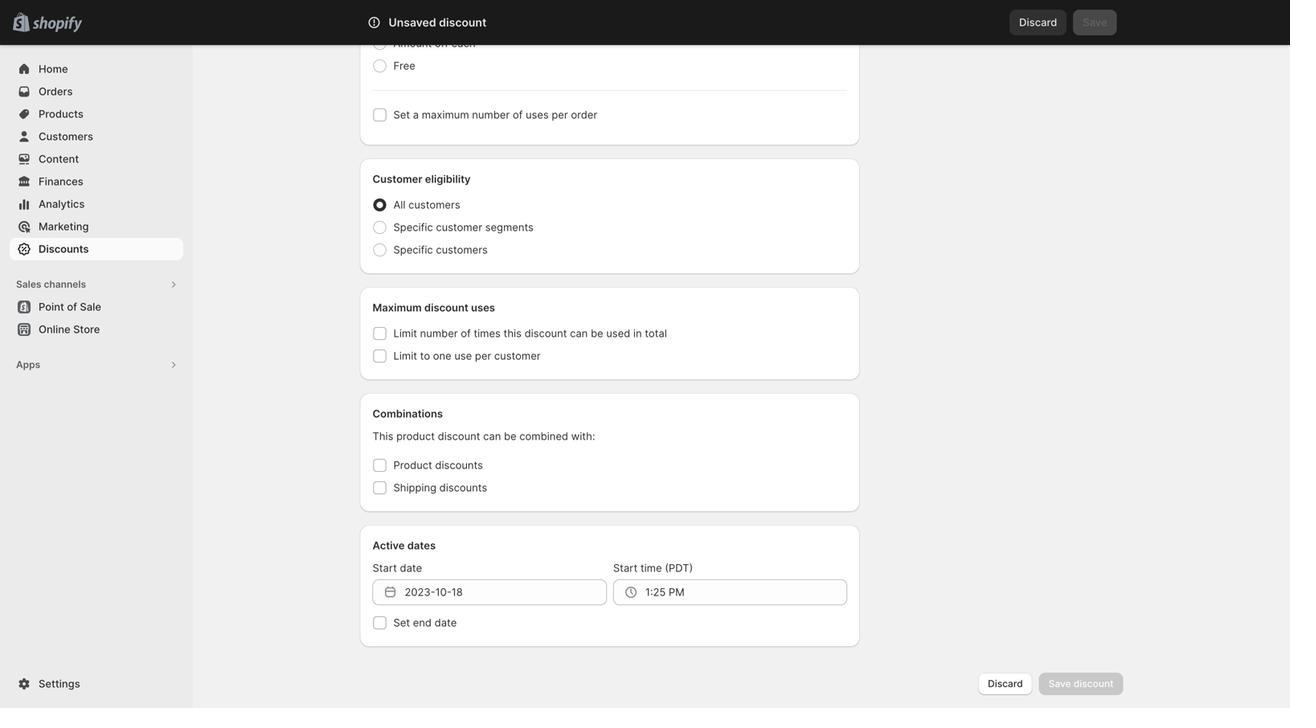 Task type: describe. For each thing, give the bounding box(es) containing it.
settings
[[39, 678, 80, 690]]

customers
[[39, 130, 93, 143]]

online store link
[[10, 318, 183, 341]]

marketing
[[39, 220, 89, 233]]

discard for save discount
[[988, 678, 1023, 690]]

discount for maximum
[[424, 301, 469, 314]]

combined
[[520, 430, 568, 443]]

0 vertical spatial of
[[513, 109, 523, 121]]

specific for specific customer segments
[[393, 221, 433, 234]]

times
[[474, 327, 501, 340]]

settings link
[[10, 673, 183, 695]]

this
[[373, 430, 393, 443]]

all
[[393, 199, 406, 211]]

discounts for product discounts
[[435, 459, 483, 471]]

eligibility
[[425, 173, 471, 185]]

1 horizontal spatial of
[[461, 327, 471, 340]]

time
[[641, 562, 662, 574]]

off
[[435, 37, 449, 49]]

start time (pdt)
[[613, 562, 693, 574]]

to
[[420, 350, 430, 362]]

sales channels
[[16, 279, 86, 290]]

discounts
[[39, 243, 89, 255]]

(pdt)
[[665, 562, 693, 574]]

specific customer segments
[[393, 221, 534, 234]]

0 horizontal spatial number
[[420, 327, 458, 340]]

online
[[39, 323, 70, 336]]

shipping discounts
[[393, 482, 487, 494]]

customers for all customers
[[408, 199, 460, 211]]

product
[[393, 459, 432, 471]]

customers for specific customers
[[436, 244, 488, 256]]

shopify image
[[32, 16, 82, 33]]

end
[[413, 617, 432, 629]]

limit for limit to one use per customer
[[393, 350, 417, 362]]

set end date
[[393, 617, 457, 629]]

0 vertical spatial be
[[591, 327, 603, 340]]

0 horizontal spatial uses
[[471, 301, 495, 314]]

discard button for save
[[1010, 10, 1067, 35]]

limit to one use per customer
[[393, 350, 541, 362]]

discard button for save discount
[[978, 673, 1033, 695]]

product
[[396, 430, 435, 443]]

apps button
[[10, 354, 183, 376]]

maximum
[[422, 109, 469, 121]]

online store button
[[0, 318, 193, 341]]

products
[[39, 108, 83, 120]]

1 horizontal spatial number
[[472, 109, 510, 121]]

analytics
[[39, 198, 85, 210]]

all customers
[[393, 199, 460, 211]]

used
[[606, 327, 630, 340]]

1 vertical spatial customer
[[494, 350, 541, 362]]

save for save
[[1083, 16, 1107, 29]]

0 horizontal spatial be
[[504, 430, 517, 443]]

0 vertical spatial date
[[400, 562, 422, 574]]

save for save discount
[[1049, 678, 1071, 690]]

use
[[454, 350, 472, 362]]

1 horizontal spatial per
[[552, 109, 568, 121]]

amount off each
[[393, 37, 476, 49]]

finances link
[[10, 170, 183, 193]]

discount for save
[[1074, 678, 1114, 690]]

content
[[39, 153, 79, 165]]

set for set end date
[[393, 617, 410, 629]]

start date
[[373, 562, 422, 574]]

point of sale
[[39, 301, 101, 313]]

a
[[413, 109, 419, 121]]

0 horizontal spatial per
[[475, 350, 491, 362]]

set for set a maximum number of uses per order
[[393, 109, 410, 121]]

with:
[[571, 430, 595, 443]]

orders
[[39, 85, 73, 98]]

point
[[39, 301, 64, 313]]

maximum
[[373, 301, 422, 314]]

0 vertical spatial customer
[[436, 221, 482, 234]]

products link
[[10, 103, 183, 125]]

apps
[[16, 359, 40, 371]]

segments
[[485, 221, 534, 234]]

discounts link
[[10, 238, 183, 260]]

unsaved discount
[[389, 16, 487, 29]]



Task type: vqa. For each thing, say whether or not it's contained in the screenshot.
My Store icon
no



Task type: locate. For each thing, give the bounding box(es) containing it.
0 vertical spatial specific
[[393, 221, 433, 234]]

start left time
[[613, 562, 638, 574]]

product discounts
[[393, 459, 483, 471]]

2 horizontal spatial of
[[513, 109, 523, 121]]

start for start date
[[373, 562, 397, 574]]

1 horizontal spatial can
[[570, 327, 588, 340]]

online store
[[39, 323, 100, 336]]

1 vertical spatial per
[[475, 350, 491, 362]]

0 vertical spatial discard button
[[1010, 10, 1067, 35]]

per left order at left
[[552, 109, 568, 121]]

0 horizontal spatial can
[[483, 430, 501, 443]]

0 vertical spatial customers
[[408, 199, 460, 211]]

uses up times
[[471, 301, 495, 314]]

discard
[[1019, 16, 1057, 29], [988, 678, 1023, 690]]

uses
[[526, 109, 549, 121], [471, 301, 495, 314]]

customers link
[[10, 125, 183, 148]]

0 vertical spatial per
[[552, 109, 568, 121]]

2 start from the left
[[613, 562, 638, 574]]

search button
[[412, 10, 878, 35]]

of left order at left
[[513, 109, 523, 121]]

marketing link
[[10, 215, 183, 238]]

limit left "to"
[[393, 350, 417, 362]]

1 vertical spatial save
[[1049, 678, 1071, 690]]

0 vertical spatial number
[[472, 109, 510, 121]]

2 set from the top
[[393, 617, 410, 629]]

amount
[[393, 37, 432, 49]]

save
[[1083, 16, 1107, 29], [1049, 678, 1071, 690]]

discount inside save discount button
[[1074, 678, 1114, 690]]

customer up specific customers
[[436, 221, 482, 234]]

store
[[73, 323, 100, 336]]

channels
[[44, 279, 86, 290]]

discard button left save button
[[1010, 10, 1067, 35]]

number right "maximum"
[[472, 109, 510, 121]]

number up one
[[420, 327, 458, 340]]

0 vertical spatial set
[[393, 109, 410, 121]]

0 vertical spatial save
[[1083, 16, 1107, 29]]

customer eligibility
[[373, 173, 471, 185]]

1 horizontal spatial start
[[613, 562, 638, 574]]

1 horizontal spatial date
[[435, 617, 457, 629]]

0 horizontal spatial save
[[1049, 678, 1071, 690]]

dates
[[407, 539, 436, 552]]

2 vertical spatial of
[[461, 327, 471, 340]]

limit number of times this discount can be used in total
[[393, 327, 667, 340]]

specific
[[393, 221, 433, 234], [393, 244, 433, 256]]

discounts up shipping discounts
[[435, 459, 483, 471]]

this
[[504, 327, 522, 340]]

uses left order at left
[[526, 109, 549, 121]]

one
[[433, 350, 452, 362]]

customer
[[373, 173, 422, 185]]

can left combined
[[483, 430, 501, 443]]

customers
[[408, 199, 460, 211], [436, 244, 488, 256]]

limit
[[393, 327, 417, 340], [393, 350, 417, 362]]

1 vertical spatial uses
[[471, 301, 495, 314]]

shipping
[[393, 482, 437, 494]]

can left used
[[570, 327, 588, 340]]

1 vertical spatial can
[[483, 430, 501, 443]]

1 vertical spatial date
[[435, 617, 457, 629]]

free
[[393, 59, 415, 72]]

limit for limit number of times this discount can be used in total
[[393, 327, 417, 340]]

1 vertical spatial discounts
[[439, 482, 487, 494]]

analytics link
[[10, 193, 183, 215]]

sales
[[16, 279, 41, 290]]

date
[[400, 562, 422, 574], [435, 617, 457, 629]]

start
[[373, 562, 397, 574], [613, 562, 638, 574]]

point of sale button
[[0, 296, 193, 318]]

Start time (PDT) text field
[[645, 580, 847, 605]]

discard left save button
[[1019, 16, 1057, 29]]

orders link
[[10, 80, 183, 103]]

set
[[393, 109, 410, 121], [393, 617, 410, 629]]

each
[[452, 37, 476, 49]]

Start date text field
[[405, 580, 607, 605]]

set left end
[[393, 617, 410, 629]]

point of sale link
[[10, 296, 183, 318]]

save button
[[1073, 10, 1117, 35]]

1 vertical spatial customers
[[436, 244, 488, 256]]

1 vertical spatial number
[[420, 327, 458, 340]]

0 horizontal spatial customer
[[436, 221, 482, 234]]

combinations
[[373, 408, 443, 420]]

finances
[[39, 175, 83, 188]]

discounts for shipping discounts
[[439, 482, 487, 494]]

discard for save
[[1019, 16, 1057, 29]]

0 horizontal spatial date
[[400, 562, 422, 574]]

be left combined
[[504, 430, 517, 443]]

save discount
[[1049, 678, 1114, 690]]

2 specific from the top
[[393, 244, 433, 256]]

customers down specific customer segments
[[436, 244, 488, 256]]

sale
[[80, 301, 101, 313]]

1 horizontal spatial be
[[591, 327, 603, 340]]

order
[[571, 109, 597, 121]]

discount for unsaved
[[439, 16, 487, 29]]

1 horizontal spatial save
[[1083, 16, 1107, 29]]

1 horizontal spatial customer
[[494, 350, 541, 362]]

1 vertical spatial limit
[[393, 350, 417, 362]]

date right end
[[435, 617, 457, 629]]

this product discount can be combined with:
[[373, 430, 595, 443]]

1 vertical spatial specific
[[393, 244, 433, 256]]

0 vertical spatial can
[[570, 327, 588, 340]]

set a maximum number of uses per order
[[393, 109, 597, 121]]

unsaved
[[389, 16, 436, 29]]

1 start from the left
[[373, 562, 397, 574]]

can
[[570, 327, 588, 340], [483, 430, 501, 443]]

0 vertical spatial limit
[[393, 327, 417, 340]]

0 vertical spatial discounts
[[435, 459, 483, 471]]

limit down maximum
[[393, 327, 417, 340]]

customer down this
[[494, 350, 541, 362]]

1 set from the top
[[393, 109, 410, 121]]

home
[[39, 63, 68, 75]]

be
[[591, 327, 603, 340], [504, 430, 517, 443]]

of inside point of sale link
[[67, 301, 77, 313]]

specific customers
[[393, 244, 488, 256]]

0 horizontal spatial of
[[67, 301, 77, 313]]

customer
[[436, 221, 482, 234], [494, 350, 541, 362]]

active
[[373, 539, 405, 552]]

content link
[[10, 148, 183, 170]]

start for start time (pdt)
[[613, 562, 638, 574]]

0 vertical spatial uses
[[526, 109, 549, 121]]

customers down the customer eligibility
[[408, 199, 460, 211]]

1 vertical spatial set
[[393, 617, 410, 629]]

1 horizontal spatial uses
[[526, 109, 549, 121]]

sales channels button
[[10, 273, 183, 296]]

discard button
[[1010, 10, 1067, 35], [978, 673, 1033, 695]]

start down active
[[373, 562, 397, 574]]

save discount button
[[1039, 673, 1123, 695]]

discounts
[[435, 459, 483, 471], [439, 482, 487, 494]]

1 vertical spatial discard
[[988, 678, 1023, 690]]

discount
[[439, 16, 487, 29], [424, 301, 469, 314], [525, 327, 567, 340], [438, 430, 480, 443], [1074, 678, 1114, 690]]

per right use
[[475, 350, 491, 362]]

total
[[645, 327, 667, 340]]

active dates
[[373, 539, 436, 552]]

set left a
[[393, 109, 410, 121]]

1 vertical spatial of
[[67, 301, 77, 313]]

of left sale
[[67, 301, 77, 313]]

1 limit from the top
[[393, 327, 417, 340]]

discounts down product discounts
[[439, 482, 487, 494]]

of left times
[[461, 327, 471, 340]]

search
[[438, 16, 472, 29]]

0 horizontal spatial start
[[373, 562, 397, 574]]

home link
[[10, 58, 183, 80]]

be left used
[[591, 327, 603, 340]]

1 vertical spatial discard button
[[978, 673, 1033, 695]]

number
[[472, 109, 510, 121], [420, 327, 458, 340]]

discard left save discount
[[988, 678, 1023, 690]]

0 vertical spatial discard
[[1019, 16, 1057, 29]]

maximum discount uses
[[373, 301, 495, 314]]

1 specific from the top
[[393, 221, 433, 234]]

specific for specific customers
[[393, 244, 433, 256]]

2 limit from the top
[[393, 350, 417, 362]]

1 vertical spatial be
[[504, 430, 517, 443]]

discard button left save discount button
[[978, 673, 1033, 695]]

date down active dates
[[400, 562, 422, 574]]

in
[[633, 327, 642, 340]]



